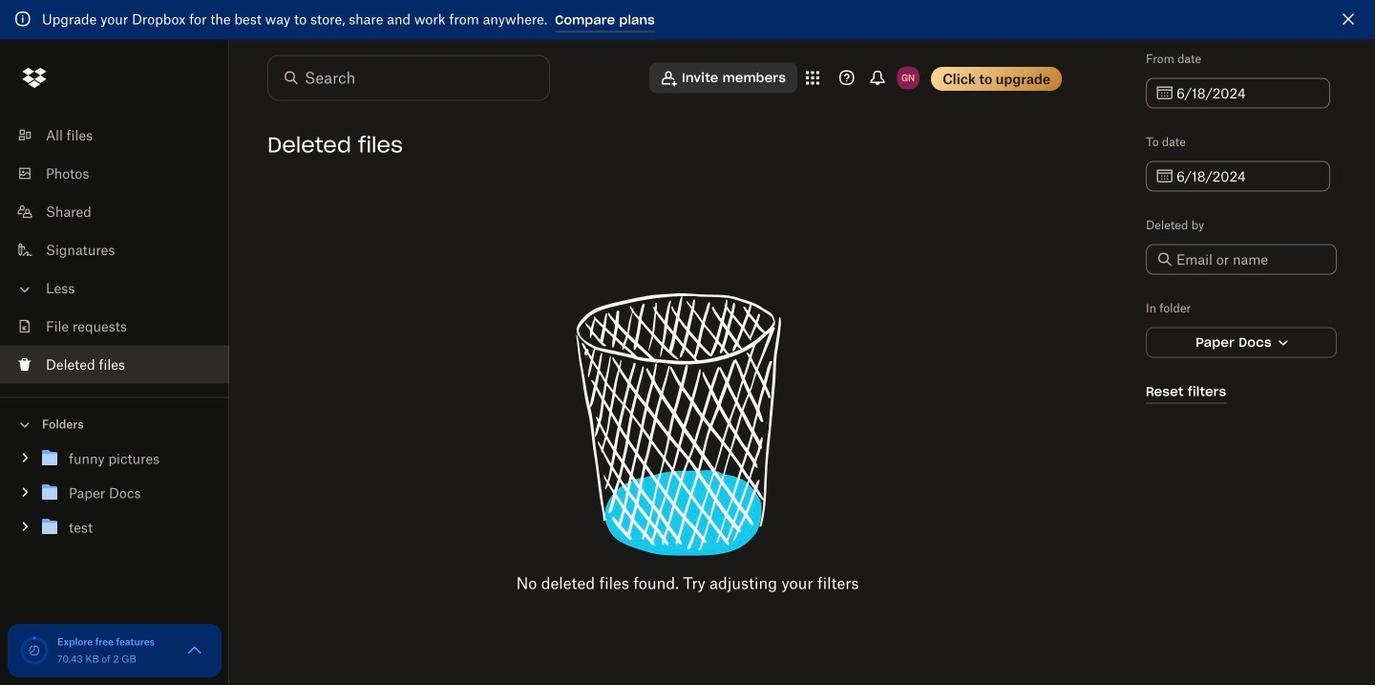 Task type: vqa. For each thing, say whether or not it's contained in the screenshot.
Dropbox image
yes



Task type: describe. For each thing, give the bounding box(es) containing it.
Search in folder "Dropbox" text field
[[305, 66, 510, 89]]

less image
[[15, 280, 34, 299]]

quota usage progress bar
[[19, 635, 50, 666]]

dropbox image
[[15, 59, 54, 97]]



Task type: locate. For each thing, give the bounding box(es) containing it.
list
[[0, 105, 229, 397]]

alert
[[0, 0, 1376, 40]]

list item
[[0, 345, 229, 384]]

quota usage image
[[19, 635, 50, 666]]

group
[[0, 438, 229, 559]]

None text field
[[1177, 83, 1320, 104], [1177, 166, 1320, 187], [1177, 83, 1320, 104], [1177, 166, 1320, 187]]



